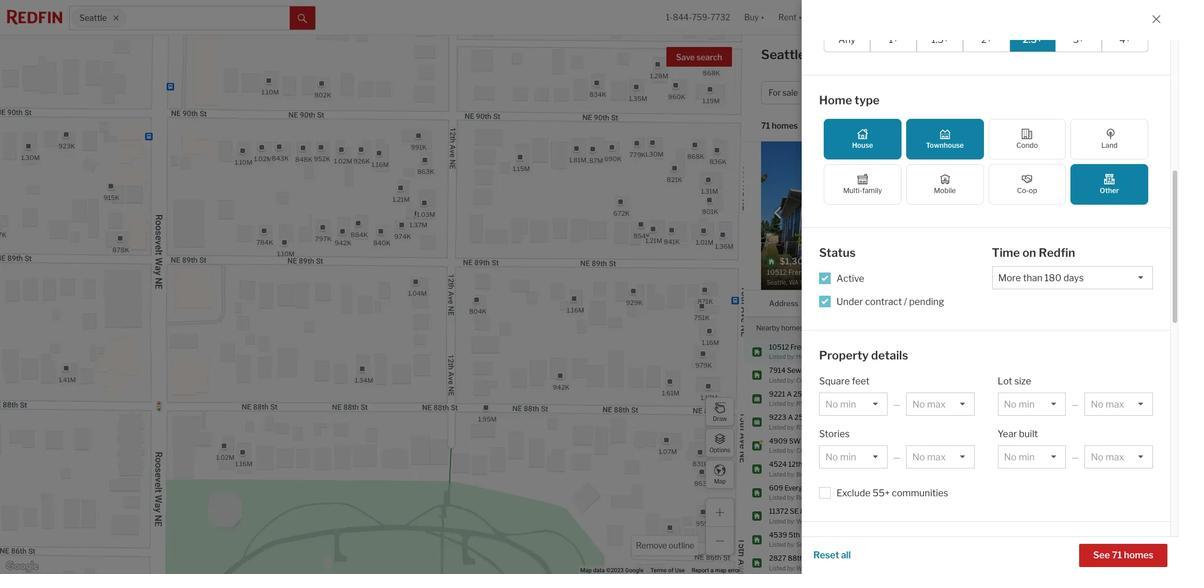 Task type: describe. For each thing, give the bounding box(es) containing it.
854k
[[633, 232, 650, 240]]

details for property details
[[872, 349, 909, 363]]

3+ radio
[[1056, 28, 1102, 52]]

2.5 for 1,534
[[991, 418, 1001, 427]]

187 days for $819
[[1104, 442, 1133, 450]]

960k
[[668, 92, 685, 100]]

1+
[[889, 34, 899, 45]]

era for 9223 a 25th ave sw
[[847, 424, 859, 431]]

1 vertical spatial 1.10m
[[235, 158, 252, 167]]

843k
[[272, 154, 289, 162]]

s inside 7914 seward park ave s listed by: compass listing agent: bob bennion
[[844, 366, 849, 375]]

estate- for 9221 a 25th ave sw
[[827, 401, 847, 408]]

25th for 9221
[[794, 390, 809, 399]]

lincoln
[[840, 442, 864, 450]]

built
[[1092, 189, 1107, 197]]

communities
[[892, 488, 949, 500]]

863k inside 848k 863k
[[417, 167, 434, 175]]

home for home features
[[819, 541, 853, 555]]

821k
[[667, 176, 682, 184]]

1 horizontal spatial status
[[1076, 220, 1097, 229]]

horizon
[[797, 354, 818, 361]]

residential
[[1113, 161, 1149, 170]]

listed for 10512
[[769, 354, 786, 361]]

remove
[[636, 541, 667, 551]]

with
[[1024, 161, 1038, 170]]

reset all
[[814, 551, 851, 562]]

188
[[1104, 536, 1117, 544]]

8,680
[[1110, 204, 1131, 213]]

mobile
[[934, 186, 956, 195]]

inc.
[[859, 542, 869, 549]]

park inside 7914 seward park ave s listed by: compass listing agent: bob bennion
[[814, 366, 829, 375]]

1.5+ radio
[[917, 28, 964, 52]]

seattle for 9221 a 25th ave sw
[[859, 395, 882, 403]]

remove seattle image
[[113, 15, 119, 21]]

4+ radio
[[1102, 28, 1149, 52]]

3+
[[1073, 34, 1085, 45]]

1 horizontal spatial redfin
[[1039, 246, 1076, 260]]

0 vertical spatial 1.10m
[[261, 88, 279, 96]]

city
[[1115, 51, 1133, 62]]

0 horizontal spatial status
[[819, 246, 856, 260]]

$388
[[1068, 465, 1086, 474]]

9223 a 25th ave sw listed by: rsvp real estate-era powered
[[769, 414, 884, 431]]

int'l
[[852, 495, 863, 502]]

— for stories
[[894, 453, 901, 463]]

3 favorite this home image from the top
[[1153, 509, 1167, 523]]

point inside 609 evergreen point rd listed by: realogics sotheby's int'l rlty
[[820, 484, 837, 493]]

10512
[[769, 343, 789, 352]]

by: for 12th
[[788, 471, 795, 478]]

seward park
[[840, 371, 882, 380]]

townhouse
[[926, 141, 964, 150]]

real for 10512 fremont ave n
[[819, 354, 831, 361]]

west for 9223 a 25th ave sw
[[840, 418, 858, 427]]

s inside 4524 12th ave s listed by: better properties sterling
[[818, 461, 823, 469]]

868k 1.15m
[[513, 152, 704, 173]]

by: inside '9223 a 25th ave sw listed by: rsvp real estate-era powered'
[[788, 424, 795, 431]]

Mobile checkbox
[[906, 164, 984, 205]]

properties
[[815, 471, 844, 478]]

save search button
[[666, 47, 732, 67]]

rsvp for 9221
[[797, 401, 812, 408]]

potential.
[[1081, 161, 1111, 170]]

ave inside 4524 12th ave s listed by: better properties sterling
[[804, 461, 817, 469]]

error
[[728, 568, 740, 574]]

for
[[882, 47, 900, 62]]

sale
[[902, 47, 929, 62]]

ave inside '10512 fremont ave n listed by: horizon real estate'
[[820, 343, 832, 352]]

homes for 71
[[772, 121, 798, 131]]

1 horizontal spatial 1.02m
[[254, 155, 272, 163]]

view details
[[1102, 273, 1148, 282]]

see
[[1094, 551, 1111, 562]]

table button
[[1134, 123, 1162, 141]]

868k for 868k
[[703, 69, 720, 77]]

other
[[1100, 186, 1120, 195]]

by: for evergreen
[[788, 495, 795, 502]]

powered for $725,000
[[860, 424, 884, 431]]

0 horizontal spatial 942k
[[335, 239, 351, 247]]

listed inside '9223 a 25th ave sw listed by: rsvp real estate-era powered'
[[769, 424, 786, 431]]

property
[[995, 161, 1023, 170]]

estate/east for ne
[[845, 565, 877, 572]]

801k
[[702, 207, 718, 216]]

see 71 homes button
[[1080, 545, 1168, 568]]

sw for 9221 a 25th ave sw
[[825, 390, 836, 399]]

— for lot size
[[1072, 400, 1079, 410]]

848k 863k
[[295, 155, 434, 175]]

compass inside 7914 seward park ave s listed by: compass listing agent: bob bennion
[[797, 377, 826, 384]]

929k
[[626, 299, 643, 307]]

windermere for 82nd
[[797, 518, 831, 525]]

0 horizontal spatial price button
[[825, 81, 874, 105]]

listed for 4539
[[769, 542, 786, 549]]

report
[[692, 568, 709, 574]]

park for seward park
[[867, 371, 882, 380]]

25th for 9223
[[795, 414, 810, 422]]

hunts point
[[840, 559, 878, 568]]

days for 4,393
[[1118, 442, 1133, 450]]

$1,300,000
[[894, 348, 933, 356]]

180
[[1018, 204, 1031, 213]]

0 horizontal spatial price
[[833, 88, 852, 98]]

remove outline
[[636, 541, 695, 551]]

schoepfer
[[797, 542, 825, 549]]

4,393
[[1021, 442, 1040, 450]]

1 horizontal spatial 863k
[[694, 480, 711, 488]]

2 vertical spatial 1.10m
[[277, 250, 294, 258]]

0 vertical spatial active
[[1131, 220, 1153, 229]]

0 vertical spatial redfin
[[982, 204, 1003, 213]]

real for 2827 88th ave ne
[[832, 565, 844, 572]]

1.07m
[[659, 448, 677, 456]]

884k
[[351, 231, 368, 239]]

:
[[829, 121, 831, 131]]

1.36m
[[715, 242, 733, 251]]

1,534
[[1021, 418, 1039, 427]]

952k
[[314, 155, 330, 163]]

1,756
[[1021, 395, 1039, 403]]

estate- for 9223 a 25th ave sw
[[827, 424, 847, 431]]

834k
[[589, 91, 606, 99]]

ave inside 4539 5th ave ne listed by: schoepfer real estate, inc.
[[802, 531, 814, 540]]

any
[[839, 34, 856, 45]]

9223 a 25th ave sw link
[[769, 414, 837, 423]]

186 for 1,756
[[1104, 395, 1117, 403]]

$636
[[1068, 536, 1086, 544]]

sterling
[[845, 471, 866, 478]]

your
[[842, 324, 857, 333]]

outline
[[669, 541, 695, 551]]

property details
[[819, 349, 909, 363]]

1 vertical spatial active
[[837, 273, 865, 284]]

agent: inside 7914 seward park ave s listed by: compass listing agent: bob bennion
[[845, 377, 863, 384]]

real for 4539 5th ave ne
[[826, 542, 838, 549]]

map button
[[706, 461, 735, 490]]

1 horizontal spatial seward
[[840, 371, 865, 380]]

804k
[[469, 308, 486, 316]]

187 for $388
[[1104, 465, 1116, 474]]

st for 11372 se 82nd st
[[819, 508, 826, 516]]

seattle for 9223 a 25th ave sw
[[859, 418, 882, 427]]

868k for 868k 1.15m
[[687, 152, 704, 161]]

save
[[676, 52, 695, 62]]

address
[[769, 299, 799, 308]]

real for 11372 se 82nd st
[[832, 518, 844, 525]]

0 horizontal spatial 1.02m
[[216, 454, 234, 462]]

©2023
[[606, 568, 624, 574]]

8,680 sq. ft.
[[1110, 204, 1153, 213]]

$3,598,000
[[894, 442, 933, 450]]

terms of use link
[[651, 568, 685, 574]]

othello
[[803, 437, 826, 446]]

map region
[[0, 0, 748, 575]]

option group containing any
[[824, 28, 1149, 52]]

land
[[1102, 141, 1118, 150]]

4+
[[1120, 34, 1131, 45]]

915k
[[103, 194, 119, 202]]

1.41m
[[58, 376, 76, 384]]

developers.
[[1079, 152, 1116, 160]]

4524 12th ave s link
[[769, 461, 830, 470]]

medina
[[840, 489, 864, 497]]

compass inside the 4909 sw othello st listed by: compass listing agent: kelly weisfield
[[797, 448, 826, 455]]

$382
[[1030, 189, 1048, 197]]

estate/east for st
[[845, 518, 877, 525]]

sq.
[[1132, 204, 1143, 213]]

bob
[[864, 377, 875, 384]]

a for 9221
[[787, 390, 792, 399]]

House checkbox
[[824, 119, 902, 160]]

home for home type
[[819, 93, 853, 107]]

1 vertical spatial 942k
[[553, 384, 569, 392]]

real inside 9221 a 25th ave sw listed by: rsvp real estate-era powered
[[814, 401, 826, 408]]

previous button image
[[772, 207, 784, 219]]

1 vertical spatial ft.
[[1144, 204, 1153, 213]]

by: for fremont
[[788, 354, 795, 361]]

multi-family
[[844, 186, 882, 195]]

days for 2,500
[[1118, 536, 1134, 544]]

ave inside '9223 a 25th ave sw listed by: rsvp real estate-era powered'
[[812, 414, 824, 422]]

days for 1,756
[[1118, 395, 1134, 403]]

3.5
[[991, 536, 1002, 544]]

era for 9221 a 25th ave sw
[[847, 401, 859, 408]]

1.21m 1.37m
[[393, 195, 427, 229]]



Task type: vqa. For each thing, say whether or not it's contained in the screenshot.
the 55+
yes



Task type: locate. For each thing, give the bounding box(es) containing it.
1 vertical spatial west seattle
[[840, 418, 882, 427]]

table
[[1136, 124, 1160, 135]]

favorite this home image for 186 days
[[1153, 415, 1167, 429]]

ave inside 7914 seward park ave s listed by: compass listing agent: bob bennion
[[830, 366, 843, 375]]

0 vertical spatial option group
[[824, 28, 1149, 52]]

2 powered from the top
[[860, 424, 884, 431]]

square
[[819, 376, 850, 387]]

map for map data ©2023 google
[[581, 568, 592, 574]]

$21,500,000
[[894, 489, 937, 497]]

listed down 9221
[[769, 401, 786, 408]]

187 right $388
[[1104, 465, 1116, 474]]

71 inside button
[[1112, 551, 1123, 562]]

see 71 homes
[[1094, 551, 1154, 562]]

1 187 days from the top
[[1104, 442, 1133, 450]]

sw up stories
[[826, 414, 837, 422]]

0 vertical spatial seattle
[[80, 13, 107, 23]]

size
[[1015, 376, 1032, 387]]

west seattle down the feet
[[840, 395, 882, 403]]

8 by: from the top
[[788, 518, 795, 525]]

8 listed from the top
[[769, 518, 786, 525]]

park for lincoln park
[[866, 442, 881, 450]]

estate- inside 9221 a 25th ave sw listed by: rsvp real estate-era powered
[[827, 401, 847, 408]]

1 vertical spatial st
[[819, 508, 826, 516]]

1 2.5 from the top
[[991, 395, 1001, 403]]

listed down 2827 on the right
[[769, 565, 786, 572]]

windermere inside 2827 88th ave ne listed by: windermere real estate/east
[[797, 565, 831, 572]]

listed inside the 4909 sw othello st listed by: compass listing agent: kelly weisfield
[[769, 448, 786, 455]]

by: down se
[[788, 518, 795, 525]]

2,500
[[1021, 536, 1041, 544]]

sw down square in the right bottom of the page
[[825, 390, 836, 399]]

ave left n
[[820, 343, 832, 352]]

1 horizontal spatial s
[[844, 366, 849, 375]]

windermere inside 11372 se 82nd st listed by: windermere real estate/east
[[797, 518, 831, 525]]

0 vertical spatial ft.
[[989, 189, 997, 197]]

estate- up the 4909 sw othello st listed by: compass listing agent: kelly weisfield
[[827, 424, 847, 431]]

1.16m
[[371, 160, 389, 168], [567, 306, 584, 314], [702, 339, 719, 347], [235, 460, 252, 469]]

active up the under
[[837, 273, 865, 284]]

by: inside the 4909 sw othello st listed by: compass listing agent: kelly weisfield
[[788, 448, 795, 455]]

listing inside the 4909 sw othello st listed by: compass listing agent: kelly weisfield
[[826, 448, 844, 455]]

10 listed from the top
[[769, 565, 786, 572]]

1.21m up 1.37m
[[393, 195, 410, 203]]

0 vertical spatial 863k
[[417, 167, 434, 175]]

Any radio
[[824, 28, 871, 52]]

details for view details
[[1123, 273, 1148, 282]]

0 vertical spatial 2.5
[[991, 395, 1001, 403]]

by: inside 4539 5th ave ne listed by: schoepfer real estate, inc.
[[788, 542, 795, 549]]

price button
[[825, 81, 874, 105], [894, 291, 912, 317]]

0 horizontal spatial seward
[[787, 366, 812, 375]]

favorite this home image for 187 days
[[1153, 438, 1167, 452]]

0 vertical spatial favorite this home image
[[1153, 391, 1167, 405]]

favorite button image
[[939, 145, 959, 164]]

ne up schoepfer
[[816, 531, 825, 540]]

criteria
[[858, 324, 881, 333]]

0 vertical spatial a
[[787, 390, 792, 399]]

2 2.5 from the top
[[991, 418, 1001, 427]]

ne inside 2827 88th ave ne listed by: windermere real estate/east
[[820, 555, 829, 563]]

Condo checkbox
[[989, 119, 1066, 160]]

802k
[[314, 91, 331, 99]]

guide
[[1135, 51, 1160, 62]]

979k
[[695, 362, 712, 370]]

by: for 5th
[[788, 542, 795, 549]]

1 vertical spatial year
[[998, 429, 1017, 440]]

2 187 from the top
[[1104, 465, 1116, 474]]

1 horizontal spatial price
[[894, 299, 912, 308]]

3 by: from the top
[[788, 401, 795, 408]]

favorite this home image for 186 days
[[1153, 391, 1167, 405]]

by: for sw
[[788, 448, 795, 455]]

west down square feet
[[840, 395, 858, 403]]

0 horizontal spatial details
[[872, 349, 909, 363]]

listed down 10512
[[769, 354, 786, 361]]

3 favorite this home image from the top
[[1153, 556, 1167, 570]]

listed inside 11372 se 82nd st listed by: windermere real estate/east
[[769, 518, 786, 525]]

on
[[1023, 246, 1037, 260]]

west seattle up lincoln park
[[840, 418, 882, 427]]

1 vertical spatial rsvp
[[797, 424, 812, 431]]

1 vertical spatial favorite this home image
[[1153, 462, 1167, 476]]

1 vertical spatial 187
[[1104, 465, 1116, 474]]

1 vertical spatial seattle
[[859, 395, 882, 403]]

187 for $819
[[1104, 442, 1116, 450]]

options
[[710, 447, 731, 454]]

1 estate/east from the top
[[845, 518, 877, 525]]

$675
[[1068, 559, 1086, 568]]

0 vertical spatial rsvp
[[797, 401, 812, 408]]

1 horizontal spatial 1.30m
[[645, 150, 663, 158]]

3 listed from the top
[[769, 401, 786, 408]]

ave inside 9221 a 25th ave sw listed by: rsvp real estate-era powered
[[811, 390, 823, 399]]

era inside '9223 a 25th ave sw listed by: rsvp real estate-era powered'
[[847, 424, 859, 431]]

10 by: from the top
[[788, 565, 795, 572]]

by: down "9223 a 25th ave sw" link
[[788, 424, 795, 431]]

st for 4909 sw othello st
[[828, 437, 835, 446]]

1 home from the top
[[819, 93, 853, 107]]

homes down the for sale
[[772, 121, 798, 131]]

1 by: from the top
[[788, 354, 795, 361]]

Co-op checkbox
[[989, 164, 1066, 205]]

2 favorite this home image from the top
[[1153, 438, 1167, 452]]

7 listed from the top
[[769, 495, 786, 502]]

2827 88th ave ne link
[[769, 555, 830, 564]]

1 horizontal spatial price button
[[894, 291, 912, 317]]

hoa
[[971, 220, 986, 229]]

1 186 from the top
[[1104, 395, 1117, 403]]

2 west seattle from the top
[[840, 418, 882, 427]]

compass down othello
[[797, 448, 826, 455]]

1 horizontal spatial 71
[[1112, 551, 1123, 562]]

windermere
[[797, 518, 831, 525], [797, 565, 831, 572]]

by: inside '10512 fremont ave n listed by: horizon real estate'
[[788, 354, 795, 361]]

2 186 from the top
[[1104, 418, 1117, 427]]

st inside 11372 se 82nd st listed by: windermere real estate/east
[[819, 508, 826, 516]]

days for 3,540
[[1118, 465, 1133, 474]]

park up square in the right bottom of the page
[[814, 366, 829, 375]]

2 option group from the top
[[824, 119, 1149, 205]]

map data ©2023 google
[[581, 568, 644, 574]]

listed inside 9221 a 25th ave sw listed by: rsvp real estate-era powered
[[769, 401, 786, 408]]

1 favorite this home image from the top
[[1153, 415, 1167, 429]]

1 vertical spatial home
[[819, 541, 853, 555]]

3,540
[[1021, 465, 1041, 474]]

seattle,
[[761, 47, 809, 62]]

a right 9221
[[787, 390, 792, 399]]

— for year built
[[1072, 453, 1079, 463]]

187 days right $388
[[1104, 465, 1133, 474]]

bennion
[[877, 377, 899, 384]]

kelly
[[864, 448, 877, 455]]

agent: inside the 4909 sw othello st listed by: compass listing agent: kelly weisfield
[[845, 448, 863, 455]]

by:
[[788, 354, 795, 361], [788, 377, 795, 384], [788, 401, 795, 408], [788, 424, 795, 431], [788, 448, 795, 455], [788, 471, 795, 478], [788, 495, 795, 502], [788, 518, 795, 525], [788, 542, 795, 549], [788, 565, 795, 572]]

2 vertical spatial seattle
[[859, 418, 882, 427]]

real inside 4539 5th ave ne listed by: schoepfer real estate, inc.
[[826, 542, 838, 549]]

lot left 'size'
[[1076, 204, 1087, 213]]

wallingford
[[840, 536, 878, 544]]

5 listed from the top
[[769, 448, 786, 455]]

4 listed from the top
[[769, 424, 786, 431]]

windermere down 82nd
[[797, 518, 831, 525]]

estate/east down all
[[845, 565, 877, 572]]

powered up lincoln park
[[860, 424, 884, 431]]

9223
[[769, 414, 787, 422]]

s up square feet
[[844, 366, 849, 375]]

9 listed from the top
[[769, 542, 786, 549]]

0 horizontal spatial 1.30m
[[21, 154, 39, 162]]

submit search image
[[298, 14, 307, 23]]

1 agent: from the top
[[845, 377, 863, 384]]

1 vertical spatial estate-
[[827, 424, 847, 431]]

by: inside 11372 se 82nd st listed by: windermere real estate/east
[[788, 518, 795, 525]]

1 vertical spatial era
[[847, 424, 859, 431]]

by: inside 2827 88th ave ne listed by: windermere real estate/east
[[788, 565, 795, 572]]

homes for nearby
[[782, 324, 804, 333]]

1.35m
[[629, 94, 647, 103]]

rsvp down "9223 a 25th ave sw" link
[[797, 424, 812, 431]]

point down features
[[861, 559, 878, 568]]

pending
[[909, 297, 945, 308]]

6 listed from the top
[[769, 471, 786, 478]]

1 west seattle from the top
[[840, 395, 882, 403]]

863k down 991k
[[417, 167, 434, 175]]

0 horizontal spatial point
[[820, 484, 837, 493]]

2 home from the top
[[819, 541, 853, 555]]

reset
[[814, 551, 840, 562]]

1.04m
[[408, 289, 427, 297]]

1 horizontal spatial details
[[1123, 273, 1148, 282]]

4539 5th ave ne listed by: schoepfer real estate, inc.
[[769, 531, 869, 549]]

1 vertical spatial s
[[818, 461, 823, 469]]

days for 1,534
[[1118, 418, 1134, 427]]

se
[[790, 508, 799, 516]]

Multi-family checkbox
[[824, 164, 902, 205]]

1 vertical spatial 186
[[1104, 418, 1117, 427]]

1 vertical spatial 863k
[[694, 480, 711, 488]]

agent: left kelly
[[845, 448, 863, 455]]

2.5 up year built
[[991, 418, 1001, 427]]

rsvp down 9221 a 25th ave sw link
[[797, 401, 812, 408]]

186 for 1,534
[[1104, 418, 1117, 427]]

a inside '9223 a 25th ave sw listed by: rsvp real estate-era powered'
[[788, 414, 793, 422]]

1.87m
[[585, 156, 603, 165]]

listed for 11372
[[769, 518, 786, 525]]

st
[[828, 437, 835, 446], [819, 508, 826, 516]]

map inside button
[[714, 478, 726, 485]]

0 vertical spatial details
[[1123, 273, 1148, 282]]

by: inside 7914 seward park ave s listed by: compass listing agent: bob bennion
[[788, 377, 795, 384]]

$1,375,000
[[894, 465, 932, 474]]

186 days for 1,534
[[1104, 418, 1134, 427]]

listed down the 4909
[[769, 448, 786, 455]]

Townhouse checkbox
[[906, 119, 984, 160]]

0 vertical spatial 25th
[[794, 390, 809, 399]]

1 powered from the top
[[860, 401, 884, 408]]

listed for 4909
[[769, 448, 786, 455]]

— up '$819'
[[1072, 400, 1079, 410]]

0 vertical spatial 187
[[1104, 442, 1116, 450]]

0 vertical spatial listing
[[826, 377, 844, 384]]

s up properties
[[818, 461, 823, 469]]

0 vertical spatial west
[[840, 395, 858, 403]]

1 vertical spatial 186 days
[[1104, 418, 1134, 427]]

favorite button checkbox
[[939, 145, 959, 164]]

price
[[833, 88, 852, 98], [894, 299, 912, 308]]

by: inside 9221 a 25th ave sw listed by: rsvp real estate-era powered
[[788, 401, 795, 408]]

5 by: from the top
[[788, 448, 795, 455]]

s
[[844, 366, 849, 375], [818, 461, 823, 469]]

draw
[[713, 416, 727, 423]]

option group containing house
[[824, 119, 1149, 205]]

powered inside 9221 a 25th ave sw listed by: rsvp real estate-era powered
[[860, 401, 884, 408]]

ne inside 4539 5th ave ne listed by: schoepfer real estate, inc.
[[816, 531, 825, 540]]

1 vertical spatial windermere
[[797, 565, 831, 572]]

point down properties
[[820, 484, 837, 493]]

st right 82nd
[[819, 508, 826, 516]]

map for map
[[714, 478, 726, 485]]

0 vertical spatial windermere
[[797, 518, 831, 525]]

seattle
[[80, 13, 107, 23], [859, 395, 882, 403], [859, 418, 882, 427]]

25th inside '9223 a 25th ave sw listed by: rsvp real estate-era powered'
[[795, 414, 810, 422]]

ave inside 2827 88th ave ne listed by: windermere real estate/east
[[806, 555, 818, 563]]

listed down 4524
[[769, 471, 786, 478]]

0 horizontal spatial ft.
[[989, 189, 997, 197]]

2 horizontal spatial 1.02m
[[334, 157, 352, 165]]

photo of 10512 fremont ave n, seattle, wa 98133 image
[[761, 142, 962, 290]]

7 by: from the top
[[788, 495, 795, 502]]

6 by: from the top
[[788, 471, 795, 478]]

x-out this home image
[[993, 270, 1007, 284]]

1.5+
[[932, 34, 949, 45]]

a right 9223 at the bottom right
[[788, 414, 793, 422]]

&a...
[[987, 170, 1001, 179]]

1 listing from the top
[[826, 377, 844, 384]]

square feet
[[819, 376, 870, 387]]

by: inside 609 evergreen point rd listed by: realogics sotheby's int'l rlty
[[788, 495, 795, 502]]

ave down 9221 a 25th ave sw listed by: rsvp real estate-era powered
[[812, 414, 824, 422]]

sw inside the 4909 sw othello st listed by: compass listing agent: kelly weisfield
[[789, 437, 801, 446]]

1 vertical spatial lot
[[998, 376, 1013, 387]]

1 west from the top
[[840, 395, 858, 403]]

lot for lot size
[[1076, 204, 1087, 213]]

25th
[[794, 390, 809, 399], [795, 414, 810, 422]]

1.21m for 1.21m
[[645, 236, 662, 245]]

1 vertical spatial option group
[[824, 119, 1149, 205]]

1 horizontal spatial map
[[714, 478, 726, 485]]

a
[[711, 568, 714, 574]]

4
[[962, 536, 966, 544]]

1 vertical spatial homes
[[782, 324, 804, 333]]

listed down the 4539
[[769, 542, 786, 549]]

0 horizontal spatial year
[[998, 429, 1017, 440]]

0 horizontal spatial active
[[837, 273, 865, 284]]

map down options
[[714, 478, 726, 485]]

— for square feet
[[894, 400, 901, 410]]

listed for 2827
[[769, 565, 786, 572]]

fremont
[[791, 343, 819, 352]]

71 homes
[[761, 121, 798, 131]]

estate/east up wallingford
[[845, 518, 877, 525]]

time
[[992, 246, 1020, 260]]

$/sq.
[[971, 189, 988, 197]]

lot for lot size
[[998, 376, 1013, 387]]

lot left size
[[998, 376, 1013, 387]]

rlty
[[864, 495, 874, 502]]

187 days right '$819'
[[1104, 442, 1133, 450]]

2 vertical spatial homes
[[1124, 551, 1154, 562]]

real inside 11372 se 82nd st listed by: windermere real estate/east
[[832, 518, 844, 525]]

2 agent: from the top
[[845, 448, 863, 455]]

by: down '88th'
[[788, 565, 795, 572]]

that
[[805, 324, 819, 333]]

era down square feet
[[847, 401, 859, 408]]

1 horizontal spatial 942k
[[553, 384, 569, 392]]

ne for 4539 5th ave ne
[[816, 531, 825, 540]]

by: down 5th
[[788, 542, 795, 549]]

2 listing from the top
[[826, 448, 844, 455]]

by: down 4909 sw othello st link
[[788, 448, 795, 455]]

1 vertical spatial 2.5
[[991, 418, 1001, 427]]

estate/east
[[845, 518, 877, 525], [845, 565, 877, 572]]

1 vertical spatial 187 days
[[1104, 465, 1133, 474]]

1 listed from the top
[[769, 354, 786, 361]]

1 rsvp from the top
[[797, 401, 812, 408]]

0 vertical spatial st
[[828, 437, 835, 446]]

none
[[1030, 220, 1048, 229]]

1.21m for 1.21m 1.37m
[[393, 195, 410, 203]]

0 vertical spatial s
[[844, 366, 849, 375]]

4 by: from the top
[[788, 424, 795, 431]]

real up othello
[[814, 424, 826, 431]]

2 187 days from the top
[[1104, 465, 1133, 474]]

favorite this home image for 187 days
[[1153, 462, 1167, 476]]

listing inside 7914 seward park ave s listed by: compass listing agent: bob bennion
[[826, 377, 844, 384]]

rsvp
[[797, 401, 812, 408], [797, 424, 812, 431]]

1.10m
[[261, 88, 279, 96], [235, 158, 252, 167], [277, 250, 294, 258]]

park down property details
[[867, 371, 882, 380]]

186 days for 1,756
[[1104, 395, 1134, 403]]

2 windermere from the top
[[797, 565, 831, 572]]

0 vertical spatial era
[[847, 401, 859, 408]]

2 rsvp from the top
[[797, 424, 812, 431]]

0 vertical spatial 186 days
[[1104, 395, 1134, 403]]

listed inside 4524 12th ave s listed by: better properties sterling
[[769, 471, 786, 478]]

powered down bob
[[860, 401, 884, 408]]

1 vertical spatial details
[[872, 349, 909, 363]]

builders
[[1044, 152, 1070, 160]]

status down lot size
[[1076, 220, 1097, 229]]

4 favorite this home image from the top
[[1153, 532, 1167, 546]]

estate- up '9223 a 25th ave sw listed by: rsvp real estate-era powered' on the bottom
[[827, 401, 847, 408]]

rsvp inside 9221 a 25th ave sw listed by: rsvp real estate-era powered
[[797, 401, 812, 408]]

powered for $775,000
[[860, 401, 884, 408]]

seattle left remove seattle icon
[[80, 13, 107, 23]]

estate/east inside 2827 88th ave ne listed by: windermere real estate/east
[[845, 565, 877, 572]]

real inside '10512 fremont ave n listed by: horizon real estate'
[[819, 354, 831, 361]]

rsvp for 9223
[[797, 424, 812, 431]]

187 right '$819'
[[1104, 442, 1116, 450]]

0 vertical spatial year
[[1076, 189, 1091, 197]]

home features
[[819, 541, 902, 555]]

under contract / pending
[[837, 297, 945, 308]]

use
[[675, 568, 685, 574]]

west seattle for 9221 a 25th ave sw
[[840, 395, 882, 403]]

7914 seward park ave s listed by: compass listing agent: bob bennion
[[769, 366, 899, 384]]

868k left 836k
[[687, 152, 704, 161]]

0 vertical spatial point
[[820, 484, 837, 493]]

real down sotheby's
[[832, 518, 844, 525]]

844-
[[673, 12, 692, 22]]

2.5+ radio
[[1010, 28, 1056, 52]]

ne for 2827 88th ave ne
[[820, 555, 829, 563]]

listed inside 609 evergreen point rd listed by: realogics sotheby's int'l rlty
[[769, 495, 786, 502]]

0 vertical spatial home
[[819, 93, 853, 107]]

windermere for ave
[[797, 565, 831, 572]]

favorite this home image for 188 days
[[1153, 532, 1167, 546]]

Other checkbox
[[1071, 164, 1149, 205]]

— up "$1,375,000"
[[894, 453, 901, 463]]

ave down schoepfer
[[806, 555, 818, 563]]

2 compass from the top
[[797, 448, 826, 455]]

7914 seward park ave s link
[[769, 366, 849, 376]]

seward inside 7914 seward park ave s listed by: compass listing agent: bob bennion
[[787, 366, 812, 375]]

listed inside 7914 seward park ave s listed by: compass listing agent: bob bennion
[[769, 377, 786, 384]]

real left estate
[[819, 354, 831, 361]]

view
[[1102, 273, 1121, 282]]

year for year built
[[998, 429, 1017, 440]]

868k inside 868k 1.15m
[[687, 152, 704, 161]]

1.21m inside "1.21m 1.37m"
[[393, 195, 410, 203]]

71 down for
[[761, 121, 770, 131]]

real down reset all
[[832, 565, 844, 572]]

Land checkbox
[[1071, 119, 1149, 160]]

agent: left bob
[[845, 377, 863, 384]]

1 vertical spatial price button
[[894, 291, 912, 317]]

1 windermere from the top
[[797, 518, 831, 525]]

era up the lincoln
[[847, 424, 859, 431]]

seattle up lincoln park
[[859, 418, 882, 427]]

1.28m
[[650, 72, 668, 80]]

991k
[[411, 143, 427, 151]]

ft. right $/sq.
[[989, 189, 997, 197]]

2 vertical spatial favorite this home image
[[1153, 556, 1167, 570]]

homes
[[772, 121, 798, 131], [782, 324, 804, 333], [1124, 551, 1154, 562]]

map
[[715, 568, 727, 574]]

ne down schoepfer
[[820, 555, 829, 563]]

2+ radio
[[964, 28, 1010, 52]]

homes down 188 days
[[1124, 551, 1154, 562]]

0 vertical spatial status
[[1076, 220, 1097, 229]]

a for 9223
[[788, 414, 793, 422]]

2 era from the top
[[847, 424, 859, 431]]

by: down 9221 a 25th ave sw link
[[788, 401, 795, 408]]

homes left that
[[782, 324, 804, 333]]

2 favorite this home image from the top
[[1153, 462, 1167, 476]]

1 vertical spatial 25th
[[795, 414, 810, 422]]

— up $388
[[1072, 453, 1079, 463]]

1 estate- from the top
[[827, 401, 847, 408]]

0 vertical spatial agent:
[[845, 377, 863, 384]]

list box
[[992, 266, 1153, 290], [819, 393, 888, 416], [906, 393, 975, 416], [998, 393, 1066, 416], [1085, 393, 1153, 416], [819, 446, 888, 469], [906, 446, 975, 469], [998, 446, 1066, 469], [1085, 446, 1153, 469]]

listed down 9223 at the bottom right
[[769, 424, 786, 431]]

listed inside 4539 5th ave ne listed by: schoepfer real estate, inc.
[[769, 542, 786, 549]]

672k
[[613, 209, 630, 217]]

2 estate/east from the top
[[845, 565, 877, 572]]

0 vertical spatial 868k
[[703, 69, 720, 77]]

1.30m
[[645, 150, 663, 158], [21, 154, 39, 162]]

estate- inside '9223 a 25th ave sw listed by: rsvp real estate-era powered'
[[827, 424, 847, 431]]

868k down search
[[703, 69, 720, 77]]

1 187 from the top
[[1104, 442, 1116, 450]]

sw inside '9223 a 25th ave sw listed by: rsvp real estate-era powered'
[[826, 414, 837, 422]]

listed down 7914
[[769, 377, 786, 384]]

2 listed from the top
[[769, 377, 786, 384]]

11372
[[769, 508, 789, 516]]

homes inside button
[[1124, 551, 1154, 562]]

0 vertical spatial lot
[[1076, 204, 1087, 213]]

1 vertical spatial sw
[[826, 414, 837, 422]]

listed down the 11372
[[769, 518, 786, 525]]

listed inside '10512 fremont ave n listed by: horizon real estate'
[[769, 354, 786, 361]]

1.02m
[[254, 155, 272, 163], [334, 157, 352, 165], [216, 454, 234, 462]]

1 favorite this home image from the top
[[1153, 391, 1167, 405]]

1 vertical spatial redfin
[[1039, 246, 1076, 260]]

1 horizontal spatial st
[[828, 437, 835, 446]]

1 era from the top
[[847, 401, 859, 408]]

exclude 55+ communities
[[837, 488, 949, 500]]

0 horizontal spatial 863k
[[417, 167, 434, 175]]

1 vertical spatial listing
[[826, 448, 844, 455]]

estate,
[[839, 542, 858, 549]]

1+ radio
[[871, 28, 917, 52]]

2 west from the top
[[840, 418, 858, 427]]

status up the under
[[819, 246, 856, 260]]

9 by: from the top
[[788, 542, 795, 549]]

listed down the 609
[[769, 495, 786, 502]]

st right othello
[[828, 437, 835, 446]]

25th down 9221 a 25th ave sw link
[[795, 414, 810, 422]]

2.5 down lot size
[[991, 395, 1001, 403]]

map left data
[[581, 568, 592, 574]]

favorite this home image
[[1153, 391, 1167, 405], [1153, 462, 1167, 476], [1153, 556, 1167, 570]]

year for year built
[[1076, 189, 1091, 197]]

listing down stories
[[826, 448, 844, 455]]

seattle down bob
[[859, 395, 882, 403]]

186
[[1104, 395, 1117, 403], [1104, 418, 1117, 427]]

a inside 9221 a 25th ave sw listed by: rsvp real estate-era powered
[[787, 390, 792, 399]]

0 horizontal spatial 71
[[761, 121, 770, 131]]

real up reset all
[[826, 542, 838, 549]]

863k down 831k
[[694, 480, 711, 488]]

0 vertical spatial 1.21m
[[393, 195, 410, 203]]

1.19m
[[702, 97, 720, 105]]

google image
[[3, 560, 41, 575]]

property
[[819, 349, 869, 363]]

ave down square in the right bottom of the page
[[811, 390, 823, 399]]

2 186 days from the top
[[1104, 418, 1134, 427]]

0 horizontal spatial s
[[818, 461, 823, 469]]

year built
[[1076, 189, 1107, 197]]

0 vertical spatial powered
[[860, 401, 884, 408]]

listed for 609
[[769, 495, 786, 502]]

$/sq. ft.
[[971, 189, 997, 197]]

west for 9221 a 25th ave sw
[[840, 395, 858, 403]]

/
[[904, 297, 907, 308]]

0 vertical spatial homes
[[772, 121, 798, 131]]

2.5
[[991, 395, 1001, 403], [991, 418, 1001, 427]]

details inside view details button
[[1123, 273, 1148, 282]]

sw right the 4909
[[789, 437, 801, 446]]

powered inside '9223 a 25th ave sw listed by: rsvp real estate-era powered'
[[860, 424, 884, 431]]

1.21m left 841k
[[645, 236, 662, 245]]

None search field
[[126, 6, 290, 30]]

1.15m
[[513, 165, 530, 173]]

2.5 for 1,756
[[991, 395, 1001, 403]]

71 right see
[[1112, 551, 1123, 562]]

1 vertical spatial ne
[[820, 555, 829, 563]]

by: for 88th
[[788, 565, 795, 572]]

0 vertical spatial map
[[714, 478, 726, 485]]

st inside the 4909 sw othello st listed by: compass listing agent: kelly weisfield
[[828, 437, 835, 446]]

era inside 9221 a 25th ave sw listed by: rsvp real estate-era powered
[[847, 401, 859, 408]]

1 vertical spatial 71
[[1112, 551, 1123, 562]]

1 vertical spatial point
[[861, 559, 878, 568]]

ft. right sq.
[[1144, 204, 1153, 213]]

sale
[[783, 88, 798, 98]]

1 vertical spatial compass
[[797, 448, 826, 455]]

0 vertical spatial price
[[833, 88, 852, 98]]

estate/east inside 11372 se 82nd st listed by: windermere real estate/east
[[845, 518, 877, 525]]

1 vertical spatial map
[[581, 568, 592, 574]]

2 vertical spatial sw
[[789, 437, 801, 446]]

1 compass from the top
[[797, 377, 826, 384]]

listed inside 2827 88th ave ne listed by: windermere real estate/east
[[769, 565, 786, 572]]

1 vertical spatial agent:
[[845, 448, 863, 455]]

west seattle for 9223 a 25th ave sw
[[840, 418, 882, 427]]

real down 9221 a 25th ave sw link
[[814, 401, 826, 408]]

2 by: from the top
[[788, 377, 795, 384]]

details right "view" in the right top of the page
[[1123, 273, 1148, 282]]

1 186 days from the top
[[1104, 395, 1134, 403]]

option group
[[824, 28, 1149, 52], [824, 119, 1149, 205]]

sw inside 9221 a 25th ave sw listed by: rsvp real estate-era powered
[[825, 390, 836, 399]]

compass down 7914 seward park ave s link
[[797, 377, 826, 384]]

real inside 2827 88th ave ne listed by: windermere real estate/east
[[832, 565, 844, 572]]

955k
[[696, 520, 713, 528]]

0 horizontal spatial redfin
[[982, 204, 1003, 213]]

25th inside 9221 a 25th ave sw listed by: rsvp real estate-era powered
[[794, 390, 809, 399]]

listed for 4524
[[769, 471, 786, 478]]

2 estate- from the top
[[827, 424, 847, 431]]

rsvp inside '9223 a 25th ave sw listed by: rsvp real estate-era powered'
[[797, 424, 812, 431]]

1 option group from the top
[[824, 28, 1149, 52]]

25th right 9221
[[794, 390, 809, 399]]

by: up 9221 a 25th ave sw link
[[788, 377, 795, 384]]

0 horizontal spatial 1.21m
[[393, 195, 410, 203]]

0 vertical spatial price button
[[825, 81, 874, 105]]

ave up the better
[[804, 461, 817, 469]]

by: for se
[[788, 518, 795, 525]]

favorite this home image
[[1153, 415, 1167, 429], [1153, 438, 1167, 452], [1153, 509, 1167, 523], [1153, 532, 1167, 546]]

real inside '9223 a 25th ave sw listed by: rsvp real estate-era powered'
[[814, 424, 826, 431]]

listing up 9221 a 25th ave sw listed by: rsvp real estate-era powered
[[826, 377, 844, 384]]

sw for 9223 a 25th ave sw
[[826, 414, 837, 422]]

ave up square in the right bottom of the page
[[830, 366, 843, 375]]

187 days for $388
[[1104, 465, 1133, 474]]

180 days
[[1018, 204, 1048, 213]]

west up stories
[[840, 418, 858, 427]]

by: inside 4524 12th ave s listed by: better properties sterling
[[788, 471, 795, 478]]



